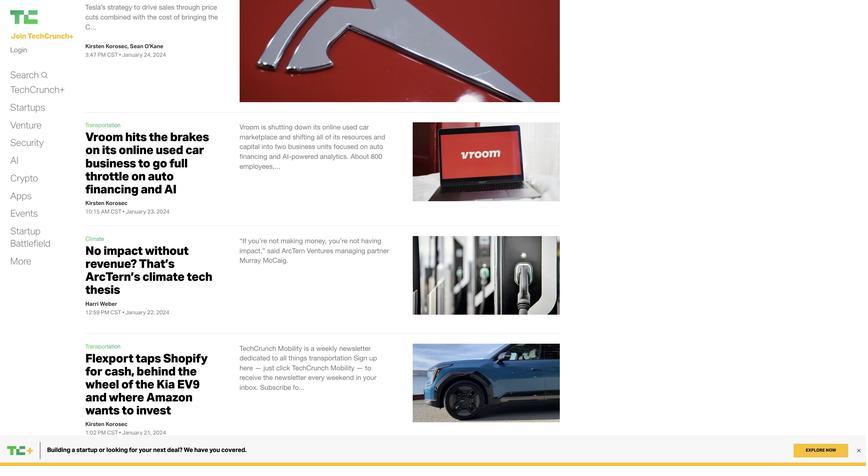 Task type: locate. For each thing, give the bounding box(es) containing it.
market analysis
[[104, 457, 142, 463]]

1 vertical spatial techcrunch image
[[85, 457, 96, 462]]

shifting
[[293, 133, 315, 141]]

up
[[370, 354, 377, 362]]

1 vertical spatial kirsten korosec link
[[85, 200, 128, 206]]

with
[[133, 13, 145, 21]]

1 you're from the left
[[248, 237, 267, 245]]

find
[[357, 458, 368, 466]]

vroom up marketplace
[[240, 123, 260, 131]]

0 horizontal spatial auto
[[148, 168, 174, 183]]

0 horizontal spatial online
[[119, 142, 154, 157]]

login link
[[10, 44, 27, 56]]

2024 down o'kane
[[153, 51, 166, 58]]

2 vertical spatial korosec
[[106, 421, 128, 428]]

•
[[119, 51, 121, 58], [123, 208, 125, 215], [122, 309, 124, 316], [119, 429, 121, 436]]

cst right the "3:47"
[[107, 51, 118, 58]]

korosec left the sean
[[106, 43, 128, 50]]

0 vertical spatial transportation
[[85, 122, 121, 128]]

0 vertical spatial transportation link
[[85, 122, 121, 128]]

vroom
[[240, 123, 260, 131], [85, 129, 123, 144]]

0 vertical spatial ai
[[10, 154, 18, 166]]

you're
[[248, 237, 267, 245], [329, 237, 348, 245]]

1 horizontal spatial is
[[304, 344, 309, 352]]

january left 22,
[[125, 309, 146, 316]]

its up the focused
[[333, 133, 340, 141]]

1 vertical spatial kirsten
[[85, 200, 105, 206]]

to right wants
[[122, 403, 134, 418]]

kia ev9 close up press drive image
[[413, 344, 560, 422]]

to inside researchers have been scrambling to find
[[349, 458, 355, 466]]

0 horizontal spatial car
[[186, 142, 204, 157]]

business inside the vroom is shutting down its online used car marketplace and shifting all of its resources and capital into two business units focused on auto financing and ai-powered analytics. about 800 employees,...
[[288, 143, 315, 150]]

0 horizontal spatial ai
[[10, 154, 18, 166]]

all up click
[[280, 354, 287, 362]]

the down just
[[263, 374, 273, 381]]

22,
[[147, 309, 155, 316]]

0 vertical spatial its
[[314, 123, 321, 131]]

to left the go
[[138, 155, 150, 170]]

researchers have been scrambling to find
[[240, 458, 391, 466]]

plus bold image
[[97, 458, 101, 462]]

fo...
[[293, 383, 305, 391]]

10:15
[[85, 208, 100, 215]]

business
[[288, 143, 315, 150], [85, 155, 136, 170]]

1 vertical spatial used
[[156, 142, 183, 157]]

all inside techcrunch mobility is a weekly newsletter dedicated to all things transportation sign up here — just click techcrunch mobility — to receive the newsletter every weekend in your inbox. subscribe fo...
[[280, 354, 287, 362]]

transportation flexport taps shopify for cash, behind the wheel of the kia ev9 and where amazon wants to invest kirsten korosec 1:02 pm cst • january 21, 2024
[[85, 343, 208, 436]]

january inside transportation vroom hits the brakes on its online used car business to go full throttle on auto financing and ai kirsten korosec 10:15 am cst • january 23, 2024
[[126, 208, 146, 215]]

1 horizontal spatial techcrunch image
[[85, 457, 96, 462]]

2 horizontal spatial of
[[325, 133, 331, 141]]

kirsten up the "3:47"
[[85, 43, 105, 50]]

on up throttle on the top left of page
[[85, 142, 100, 157]]

0 horizontal spatial all
[[280, 354, 287, 362]]

to inside transportation flexport taps shopify for cash, behind the wheel of the kia ev9 and where amazon wants to invest kirsten korosec 1:02 pm cst • january 21, 2024
[[122, 403, 134, 418]]

january inside kirsten korosec , sean o'kane 3:47 pm cst • january 24, 2024
[[122, 51, 143, 58]]

transportation link for cash,
[[85, 343, 121, 349]]

0 horizontal spatial techcrunch image
[[10, 10, 38, 24]]

,
[[128, 43, 129, 50]]

vroom is shutting down its online used car marketplace and shifting all of its resources and capital into two business units focused on auto financing and ai-powered analytics. about 800 employees,...
[[240, 123, 386, 170]]

of inside the vroom is shutting down its online used car marketplace and shifting all of its resources and capital into two business units focused on auto financing and ai-powered analytics. about 800 employees,...
[[325, 133, 331, 141]]

january left 23, on the left
[[126, 208, 146, 215]]

1 transportation link from the top
[[85, 122, 121, 128]]

0 vertical spatial kirsten korosec link
[[85, 43, 128, 50]]

ai-
[[283, 152, 292, 160]]

techcrunch up dedicated
[[240, 344, 276, 352]]

techcrunch up every
[[292, 364, 329, 372]]

1 horizontal spatial vroom
[[240, 123, 260, 131]]

2024
[[153, 51, 166, 58], [157, 208, 170, 215], [156, 309, 169, 316], [153, 429, 166, 436]]

0 vertical spatial business
[[288, 143, 315, 150]]

pm right the 1:02
[[98, 429, 106, 436]]

2 kirsten korosec link from the top
[[85, 200, 128, 206]]

you're up managing
[[329, 237, 348, 245]]

2 vertical spatial of
[[121, 377, 133, 392]]

battlefield
[[10, 237, 50, 249]]

and up 23, on the left
[[141, 181, 162, 196]]

1 vertical spatial transportation link
[[85, 343, 121, 349]]

to up with
[[134, 3, 140, 11]]

2 horizontal spatial techcrunch
[[292, 364, 329, 372]]

is up marketplace
[[261, 123, 266, 131]]

techcrunch image
[[10, 10, 38, 24], [85, 457, 96, 462]]

1 horizontal spatial auto
[[370, 143, 384, 150]]

kirsten up 10:15
[[85, 200, 105, 206]]

korosec up 'am'
[[106, 200, 128, 206]]

kirsten korosec link up 'am'
[[85, 200, 128, 206]]

newsletter up sign at the left bottom of the page
[[340, 344, 371, 352]]

• left 22,
[[122, 309, 124, 316]]

2024 inside transportation flexport taps shopify for cash, behind the wheel of the kia ev9 and where amazon wants to invest kirsten korosec 1:02 pm cst • january 21, 2024
[[153, 429, 166, 436]]

techcrunch right the join
[[28, 31, 69, 40]]

0 horizontal spatial financing
[[85, 181, 139, 196]]

kirsten korosec , sean o'kane 3:47 pm cst • january 24, 2024
[[85, 43, 166, 58]]

kirsten korosec link
[[85, 43, 128, 50], [85, 200, 128, 206], [85, 421, 128, 428]]

vroom inside transportation vroom hits the brakes on its online used car business to go full throttle on auto financing and ai kirsten korosec 10:15 am cst • january 23, 2024
[[85, 129, 123, 144]]

tesla's strategy to drive sales through price cuts combined with the cost of bringing the c...
[[85, 3, 218, 31]]

2024 right 22,
[[156, 309, 169, 316]]

12:59
[[85, 309, 100, 316]]

0 vertical spatial used
[[343, 123, 358, 131]]

strategy
[[108, 3, 132, 11]]

0 vertical spatial pm
[[98, 51, 106, 58]]

to up just
[[272, 354, 278, 362]]

0 horizontal spatial newsletter
[[275, 374, 306, 381]]

to up your
[[366, 364, 372, 372]]

ev9
[[177, 377, 200, 392]]

2 korosec from the top
[[106, 200, 128, 206]]

down
[[295, 123, 312, 131]]

0 horizontal spatial vroom
[[85, 129, 123, 144]]

1 vertical spatial its
[[333, 133, 340, 141]]

transportation inside transportation vroom hits the brakes on its online used car business to go full throttle on auto financing and ai kirsten korosec 10:15 am cst • january 23, 2024
[[85, 122, 121, 128]]

sean
[[130, 43, 143, 50]]

more
[[10, 255, 31, 267]]

resources
[[342, 133, 372, 141]]

2 vertical spatial kirsten korosec link
[[85, 421, 128, 428]]

1 horizontal spatial financing
[[240, 152, 268, 160]]

into
[[262, 143, 273, 150]]

1 not from the left
[[269, 237, 279, 245]]

researchers
[[240, 458, 278, 466]]

the down drive in the left of the page
[[147, 13, 157, 21]]

0 horizontal spatial techcrunch link
[[10, 10, 79, 24]]

financing up 'am'
[[85, 181, 139, 196]]

techcrunch image up the join
[[10, 10, 38, 24]]

market
[[104, 457, 121, 463]]

0 vertical spatial all
[[317, 133, 324, 141]]

cst right the 1:02
[[107, 429, 118, 436]]

1 vertical spatial business
[[85, 155, 136, 170]]

financing inside the vroom is shutting down its online used car marketplace and shifting all of its resources and capital into two business units focused on auto financing and ai-powered analytics. about 800 employees,...
[[240, 152, 268, 160]]

ai inside transportation vroom hits the brakes on its online used car business to go full throttle on auto financing and ai kirsten korosec 10:15 am cst • january 23, 2024
[[164, 181, 177, 196]]

transportation link for on
[[85, 122, 121, 128]]

used inside the vroom is shutting down its online used car marketplace and shifting all of its resources and capital into two business units focused on auto financing and ai-powered analytics. about 800 employees,...
[[343, 123, 358, 131]]

login
[[10, 46, 27, 54]]

pm right the "3:47"
[[98, 51, 106, 58]]

search image
[[41, 72, 48, 79]]

online inside transportation vroom hits the brakes on its online used car business to go full throttle on auto financing and ai kirsten korosec 10:15 am cst • january 23, 2024
[[119, 142, 154, 157]]

1 vertical spatial financing
[[85, 181, 139, 196]]

pm inside transportation flexport taps shopify for cash, behind the wheel of the kia ev9 and where amazon wants to invest kirsten korosec 1:02 pm cst • january 21, 2024
[[98, 429, 106, 436]]

newsletter
[[340, 344, 371, 352], [275, 374, 306, 381]]

0 horizontal spatial is
[[261, 123, 266, 131]]

startup battlefield link
[[10, 225, 50, 249]]

2024 inside climate no impact without revenue? that's arctern's climate tech thesis harri weber 12:59 pm cst • january 22, 2024
[[156, 309, 169, 316]]

to inside transportation vroom hits the brakes on its online used car business to go full throttle on auto financing and ai kirsten korosec 10:15 am cst • january 23, 2024
[[138, 155, 150, 170]]

cst right 'am'
[[111, 208, 122, 215]]

january left 21,
[[122, 429, 143, 436]]

2 kirsten from the top
[[85, 200, 105, 206]]

subscribe
[[260, 383, 291, 391]]

its up throttle on the top left of page
[[102, 142, 116, 157]]

2 vertical spatial pm
[[98, 429, 106, 436]]

used car platform vroom gets 2020's second-best u.s. debut image
[[413, 122, 560, 201]]

security
[[10, 136, 44, 148]]

1 vertical spatial techcrunch link
[[85, 457, 96, 462]]

sign
[[354, 354, 368, 362]]

1 transportation from the top
[[85, 122, 121, 128]]

two
[[275, 143, 287, 150]]

techcrunch+
[[10, 83, 65, 95]]

0 vertical spatial techcrunch
[[28, 31, 69, 40]]

2 vertical spatial kirsten
[[85, 421, 105, 428]]

startups
[[10, 101, 45, 113]]

0 horizontal spatial business
[[85, 155, 136, 170]]

1 horizontal spatial all
[[317, 133, 324, 141]]

to inside tesla's strategy to drive sales through price cuts combined with the cost of bringing the c...
[[134, 3, 140, 11]]

more link
[[10, 255, 31, 267]]

kirsten
[[85, 43, 105, 50], [85, 200, 105, 206], [85, 421, 105, 428]]

1 vertical spatial newsletter
[[275, 374, 306, 381]]

0 vertical spatial auto
[[370, 143, 384, 150]]

korosec inside transportation flexport taps shopify for cash, behind the wheel of the kia ev9 and where amazon wants to invest kirsten korosec 1:02 pm cst • january 21, 2024
[[106, 421, 128, 428]]

not up said
[[269, 237, 279, 245]]

0 vertical spatial techcrunch image
[[10, 10, 38, 24]]

1 horizontal spatial techcrunch link
[[85, 457, 96, 462]]

1 vertical spatial ai
[[164, 181, 177, 196]]

1 vertical spatial auto
[[148, 168, 174, 183]]

1 horizontal spatial car
[[360, 123, 369, 131]]

tesla's
[[85, 3, 106, 11]]

of right cost
[[174, 13, 180, 21]]

tech
[[187, 269, 212, 284]]

its right down
[[314, 123, 321, 131]]

financing down capital on the left top
[[240, 152, 268, 160]]

1 horizontal spatial used
[[343, 123, 358, 131]]

0 vertical spatial korosec
[[106, 43, 128, 50]]

0 vertical spatial online
[[323, 123, 341, 131]]

sales
[[159, 3, 175, 11]]

1 vertical spatial car
[[186, 142, 204, 157]]

car
[[360, 123, 369, 131], [186, 142, 204, 157]]

and inside transportation vroom hits the brakes on its online used car business to go full throttle on auto financing and ai kirsten korosec 10:15 am cst • january 23, 2024
[[141, 181, 162, 196]]

employees,...
[[240, 162, 281, 170]]

pm
[[98, 51, 106, 58], [101, 309, 109, 316], [98, 429, 106, 436]]

of inside tesla's strategy to drive sales through price cuts combined with the cost of bringing the c...
[[174, 13, 180, 21]]

kirsten korosec link up the "3:47"
[[85, 43, 128, 50]]

all up 'units'
[[317, 133, 324, 141]]

1 horizontal spatial online
[[323, 123, 341, 131]]

auto inside the vroom is shutting down its online used car marketplace and shifting all of its resources and capital into two business units focused on auto financing and ai-powered analytics. about 800 employees,...
[[370, 143, 384, 150]]

units
[[317, 143, 332, 150]]

techcrunch link up join techcrunch +
[[10, 10, 79, 24]]

1 vertical spatial of
[[325, 133, 331, 141]]

bringing
[[182, 13, 207, 21]]

—
[[255, 364, 262, 372]]

• up market analysis
[[119, 429, 121, 436]]

1 vertical spatial is
[[304, 344, 309, 352]]

not up managing
[[350, 237, 360, 245]]

+
[[69, 32, 73, 41]]

2 transportation link from the top
[[85, 343, 121, 349]]

0 vertical spatial newsletter
[[340, 344, 371, 352]]

1 horizontal spatial techcrunch
[[240, 344, 276, 352]]

3 korosec from the top
[[106, 421, 128, 428]]

1 horizontal spatial of
[[174, 13, 180, 21]]

1 vertical spatial all
[[280, 354, 287, 362]]

korosec down wants
[[106, 421, 128, 428]]

cost
[[159, 13, 172, 21]]

have
[[280, 458, 294, 466]]

0 horizontal spatial techcrunch
[[28, 31, 69, 40]]

revenue?
[[85, 256, 137, 271]]

1 vertical spatial online
[[119, 142, 154, 157]]

and down 'for'
[[85, 390, 107, 405]]

of
[[174, 13, 180, 21], [325, 133, 331, 141], [121, 377, 133, 392]]

newsletter down click
[[275, 374, 306, 381]]

its
[[314, 123, 321, 131], [333, 133, 340, 141], [102, 142, 116, 157]]

cst
[[107, 51, 118, 58], [111, 208, 122, 215], [110, 309, 121, 316], [107, 429, 118, 436]]

ai up the crypto
[[10, 154, 18, 166]]

0 vertical spatial is
[[261, 123, 266, 131]]

1 vertical spatial transportation
[[85, 343, 121, 349]]

3 kirsten korosec link from the top
[[85, 421, 128, 428]]

transportation link
[[85, 122, 121, 128], [85, 343, 121, 349]]

for
[[85, 363, 102, 379]]

january down ,
[[122, 51, 143, 58]]

1 horizontal spatial not
[[350, 237, 360, 245]]

korosec inside kirsten korosec , sean o'kane 3:47 pm cst • january 24, 2024
[[106, 43, 128, 50]]

0 horizontal spatial not
[[269, 237, 279, 245]]

1 horizontal spatial ai
[[164, 181, 177, 196]]

transportation for on
[[85, 122, 121, 128]]

the right hits
[[149, 129, 168, 144]]

cst inside transportation vroom hits the brakes on its online used car business to go full throttle on auto financing and ai kirsten korosec 10:15 am cst • january 23, 2024
[[111, 208, 122, 215]]

of up 'units'
[[325, 133, 331, 141]]

on down resources
[[360, 143, 368, 150]]

2 vertical spatial its
[[102, 142, 116, 157]]

1 horizontal spatial business
[[288, 143, 315, 150]]

ventures
[[307, 247, 334, 254]]

and up two
[[279, 133, 291, 141]]

0 vertical spatial techcrunch link
[[10, 10, 79, 24]]

1 korosec from the top
[[106, 43, 128, 50]]

0 vertical spatial kirsten
[[85, 43, 105, 50]]

transportation
[[85, 122, 121, 128], [85, 343, 121, 349]]

mobility —
[[331, 364, 364, 372]]

january
[[122, 51, 143, 58], [126, 208, 146, 215], [125, 309, 146, 316], [122, 429, 143, 436]]

0 horizontal spatial used
[[156, 142, 183, 157]]

of right wheel on the bottom
[[121, 377, 133, 392]]

• right 'am'
[[123, 208, 125, 215]]

weekend
[[327, 374, 354, 381]]

techcrunch image left 'plus bold' icon at the bottom left
[[85, 457, 96, 462]]

0 horizontal spatial of
[[121, 377, 133, 392]]

0 horizontal spatial its
[[102, 142, 116, 157]]

to left find
[[349, 458, 355, 466]]

3 kirsten from the top
[[85, 421, 105, 428]]

cst down weber
[[110, 309, 121, 316]]

0 vertical spatial car
[[360, 123, 369, 131]]

a bank of electric car chargers image
[[413, 236, 560, 315]]

2 not from the left
[[350, 237, 360, 245]]

1 vertical spatial pm
[[101, 309, 109, 316]]

2024 right 21,
[[153, 429, 166, 436]]

1 horizontal spatial newsletter
[[340, 344, 371, 352]]

0 horizontal spatial you're
[[248, 237, 267, 245]]

making
[[281, 237, 303, 245]]

800
[[371, 152, 383, 160]]

kirsten korosec link down wants
[[85, 421, 128, 428]]

is left a
[[304, 344, 309, 352]]

transportation inside transportation flexport taps shopify for cash, behind the wheel of the kia ev9 and where amazon wants to invest kirsten korosec 1:02 pm cst • january 21, 2024
[[85, 343, 121, 349]]

you're up "impact,""
[[248, 237, 267, 245]]

2 horizontal spatial on
[[360, 143, 368, 150]]

on inside the vroom is shutting down its online used car marketplace and shifting all of its resources and capital into two business units focused on auto financing and ai-powered analytics. about 800 employees,...
[[360, 143, 368, 150]]

0 vertical spatial financing
[[240, 152, 268, 160]]

used
[[343, 123, 358, 131], [156, 142, 183, 157]]

1 vertical spatial korosec
[[106, 200, 128, 206]]

pm down weber
[[101, 309, 109, 316]]

market analysis link
[[104, 457, 142, 463]]

2 vertical spatial techcrunch
[[292, 364, 329, 372]]

invest
[[136, 403, 171, 418]]

2024 inside transportation vroom hits the brakes on its online used car business to go full throttle on auto financing and ai kirsten korosec 10:15 am cst • january 23, 2024
[[157, 208, 170, 215]]

all inside the vroom is shutting down its online used car marketplace and shifting all of its resources and capital into two business units focused on auto financing and ai-powered analytics. about 800 employees,...
[[317, 133, 324, 141]]

vroom left hits
[[85, 129, 123, 144]]

2 transportation from the top
[[85, 343, 121, 349]]

1 horizontal spatial its
[[314, 123, 321, 131]]

• left the 24, at the left top of page
[[119, 51, 121, 58]]

the inside transportation vroom hits the brakes on its online used car business to go full throttle on auto financing and ai kirsten korosec 10:15 am cst • january 23, 2024
[[149, 129, 168, 144]]

1 kirsten from the top
[[85, 43, 105, 50]]

0 vertical spatial of
[[174, 13, 180, 21]]

kirsten up the 1:02
[[85, 421, 105, 428]]

on left the go
[[131, 168, 146, 183]]

ai down full
[[164, 181, 177, 196]]

techcrunch link left 'plus bold' icon at the bottom left
[[85, 457, 96, 462]]

1 horizontal spatial you're
[[329, 237, 348, 245]]

2024 right 23, on the left
[[157, 208, 170, 215]]



Task type: vqa. For each thing, say whether or not it's contained in the screenshot.


Task type: describe. For each thing, give the bounding box(es) containing it.
1 horizontal spatial on
[[131, 168, 146, 183]]

the down the price
[[208, 13, 218, 21]]

cst inside transportation flexport taps shopify for cash, behind the wheel of the kia ev9 and where amazon wants to invest kirsten korosec 1:02 pm cst • january 21, 2024
[[107, 429, 118, 436]]

climate link
[[85, 236, 104, 242]]

kia
[[157, 377, 175, 392]]

in
[[356, 374, 362, 381]]

flexport
[[85, 350, 133, 365]]

dedicated
[[240, 354, 270, 362]]

startups link
[[10, 101, 45, 113]]

your
[[363, 374, 377, 381]]

21,
[[144, 429, 152, 436]]

venture link
[[10, 119, 42, 131]]

inbox.
[[240, 383, 259, 391]]

o'kane
[[145, 43, 163, 50]]

crypto
[[10, 172, 38, 184]]

january inside transportation flexport taps shopify for cash, behind the wheel of the kia ev9 and where amazon wants to invest kirsten korosec 1:02 pm cst • january 21, 2024
[[122, 429, 143, 436]]

events link
[[10, 207, 38, 220]]

marketplace
[[240, 133, 278, 141]]

is inside the vroom is shutting down its online used car marketplace and shifting all of its resources and capital into two business units focused on auto financing and ai-powered analytics. about 800 employees,...
[[261, 123, 266, 131]]

its inside transportation vroom hits the brakes on its online used car business to go full throttle on auto financing and ai kirsten korosec 10:15 am cst • january 23, 2024
[[102, 142, 116, 157]]

is inside techcrunch mobility is a weekly newsletter dedicated to all things transportation sign up here — just click techcrunch mobility — to receive the newsletter every weekend in your inbox. subscribe fo...
[[304, 344, 309, 352]]

climate
[[143, 269, 185, 284]]

c...
[[85, 23, 96, 31]]

wheel
[[85, 377, 119, 392]]

• inside kirsten korosec , sean o'kane 3:47 pm cst • january 24, 2024
[[119, 51, 121, 58]]

having
[[362, 237, 382, 245]]

been
[[296, 458, 311, 466]]

money,
[[305, 237, 327, 245]]

an illustration of lamborghini's lanzador concept car. image
[[413, 457, 560, 466]]

23,
[[148, 208, 155, 215]]

used inside transportation vroom hits the brakes on its online used car business to go full throttle on auto financing and ai kirsten korosec 10:15 am cst • january 23, 2024
[[156, 142, 183, 157]]

join techcrunch +
[[11, 31, 73, 41]]

impact,"
[[240, 247, 266, 254]]

climate no impact without revenue? that's arctern's climate tech thesis harri weber 12:59 pm cst • january 22, 2024
[[85, 236, 212, 316]]

where
[[109, 390, 144, 405]]

combined
[[100, 13, 131, 21]]

wants
[[85, 403, 120, 418]]

auto inside transportation vroom hits the brakes on its online used car business to go full throttle on auto financing and ai kirsten korosec 10:15 am cst • january 23, 2024
[[148, 168, 174, 183]]

brakes
[[170, 129, 209, 144]]

car inside the vroom is shutting down its online used car marketplace and shifting all of its resources and capital into two business units focused on auto financing and ai-powered analytics. about 800 employees,...
[[360, 123, 369, 131]]

click
[[277, 364, 290, 372]]

no impact without revenue? that's arctern's climate tech thesis link
[[85, 243, 212, 297]]

startup
[[10, 225, 41, 237]]

cst inside climate no impact without revenue? that's arctern's climate tech thesis harri weber 12:59 pm cst • january 22, 2024
[[110, 309, 121, 316]]

taps
[[136, 350, 161, 365]]

behind
[[137, 363, 176, 379]]

car inside transportation vroom hits the brakes on its online used car business to go full throttle on auto financing and ai kirsten korosec 10:15 am cst • january 23, 2024
[[186, 142, 204, 157]]

venture
[[10, 119, 42, 131]]

0 horizontal spatial on
[[85, 142, 100, 157]]

ai link
[[10, 154, 18, 166]]

pm inside climate no impact without revenue? that's arctern's climate tech thesis harri weber 12:59 pm cst • january 22, 2024
[[101, 309, 109, 316]]

and down two
[[269, 152, 281, 160]]

and inside transportation flexport taps shopify for cash, behind the wheel of the kia ev9 and where amazon wants to invest kirsten korosec 1:02 pm cst • january 21, 2024
[[85, 390, 107, 405]]

vroom hits the brakes on its online used car business to go full throttle on auto financing and ai link
[[85, 129, 209, 196]]

online inside the vroom is shutting down its online used car marketplace and shifting all of its resources and capital into two business units focused on auto financing and ai-powered analytics. about 800 employees,...
[[323, 123, 341, 131]]

analysis
[[122, 457, 142, 463]]

financing inside transportation vroom hits the brakes on its online used car business to go full throttle on auto financing and ai kirsten korosec 10:15 am cst • january 23, 2024
[[85, 181, 139, 196]]

the right kia
[[178, 363, 197, 379]]

am
[[101, 208, 110, 215]]

mccaig.
[[263, 256, 289, 264]]

january inside climate no impact without revenue? that's arctern's climate tech thesis harri weber 12:59 pm cst • january 22, 2024
[[125, 309, 146, 316]]

just
[[264, 364, 275, 372]]

24,
[[144, 51, 152, 58]]

weekly
[[317, 344, 338, 352]]

hits
[[125, 129, 147, 144]]

partner
[[368, 247, 389, 254]]

the inside techcrunch mobility is a weekly newsletter dedicated to all things transportation sign up here — just click techcrunch mobility — to receive the newsletter every weekend in your inbox. subscribe fo...
[[263, 374, 273, 381]]

without
[[145, 243, 189, 258]]

1 vertical spatial techcrunch
[[240, 344, 276, 352]]

said
[[267, 247, 280, 254]]

of inside transportation flexport taps shopify for cash, behind the wheel of the kia ev9 and where amazon wants to invest kirsten korosec 1:02 pm cst • january 21, 2024
[[121, 377, 133, 392]]

join
[[11, 31, 26, 40]]

a
[[311, 344, 315, 352]]

sean o'kane link
[[130, 43, 163, 50]]

shopify
[[163, 350, 208, 365]]

techcrunch inside join techcrunch +
[[28, 31, 69, 40]]

techcrunch+ link
[[10, 83, 65, 96]]

harri weber link
[[85, 300, 117, 307]]

focused
[[334, 143, 359, 150]]

of for its
[[325, 133, 331, 141]]

that's
[[139, 256, 175, 271]]

2024 inside kirsten korosec , sean o'kane 3:47 pm cst • january 24, 2024
[[153, 51, 166, 58]]

receive
[[240, 374, 262, 381]]

vroom inside the vroom is shutting down its online used car marketplace and shifting all of its resources and capital into two business units focused on auto financing and ai-powered analytics. about 800 employees,...
[[240, 123, 260, 131]]

of for bringing
[[174, 13, 180, 21]]

transportation for cash,
[[85, 343, 121, 349]]

flexport taps shopify for cash, behind the wheel of the kia ev9 and where amazon wants to invest link
[[85, 350, 208, 418]]

kirsten korosec link for vroom
[[85, 200, 128, 206]]

cst inside kirsten korosec , sean o'kane 3:47 pm cst • january 24, 2024
[[107, 51, 118, 58]]

amazon
[[146, 390, 193, 405]]

korosec inside transportation vroom hits the brakes on its online used car business to go full throttle on auto financing and ai kirsten korosec 10:15 am cst • january 23, 2024
[[106, 200, 128, 206]]

• inside climate no impact without revenue? that's arctern's climate tech thesis harri weber 12:59 pm cst • january 22, 2024
[[122, 309, 124, 316]]

through
[[177, 3, 200, 11]]

2 horizontal spatial its
[[333, 133, 340, 141]]

analytics. about
[[320, 152, 369, 160]]

• inside transportation flexport taps shopify for cash, behind the wheel of the kia ev9 and where amazon wants to invest kirsten korosec 1:02 pm cst • january 21, 2024
[[119, 429, 121, 436]]

and up 800
[[374, 133, 386, 141]]

events
[[10, 207, 38, 219]]

the left kia
[[136, 377, 154, 392]]

1 kirsten korosec link from the top
[[85, 43, 128, 50]]

pm inside kirsten korosec , sean o'kane 3:47 pm cst • january 24, 2024
[[98, 51, 106, 58]]

search
[[10, 69, 39, 81]]

throttle
[[85, 168, 129, 183]]

techcrunch mobility is a weekly newsletter dedicated to all things transportation sign up here — just click techcrunch mobility — to receive the newsletter every weekend in your inbox. subscribe fo...
[[240, 344, 377, 391]]

2 you're from the left
[[329, 237, 348, 245]]

kirsten inside transportation vroom hits the brakes on its online used car business to go full throttle on auto financing and ai kirsten korosec 10:15 am cst • january 23, 2024
[[85, 200, 105, 206]]

capital
[[240, 143, 260, 150]]

murray
[[240, 256, 261, 264]]

shutting
[[268, 123, 293, 131]]

harri
[[85, 300, 99, 307]]

weber
[[100, 300, 117, 307]]

climate
[[85, 236, 104, 242]]

3:47
[[85, 51, 97, 58]]

kirsten korosec link for flexport
[[85, 421, 128, 428]]

price
[[202, 3, 217, 11]]

things
[[289, 354, 307, 362]]

kirsten inside kirsten korosec , sean o'kane 3:47 pm cst • january 24, 2024
[[85, 43, 105, 50]]

drive
[[142, 3, 157, 11]]

crypto link
[[10, 172, 38, 184]]

• inside transportation vroom hits the brakes on its online used car business to go full throttle on auto financing and ai kirsten korosec 10:15 am cst • january 23, 2024
[[123, 208, 125, 215]]

full
[[170, 155, 188, 170]]

the logo of a tesla car is seen in hangzhou, zhejiang province, china image
[[240, 0, 560, 102]]

kirsten inside transportation flexport taps shopify for cash, behind the wheel of the kia ev9 and where amazon wants to invest kirsten korosec 1:02 pm cst • january 21, 2024
[[85, 421, 105, 428]]

business inside transportation vroom hits the brakes on its online used car business to go full throttle on auto financing and ai kirsten korosec 10:15 am cst • january 23, 2024
[[85, 155, 136, 170]]



